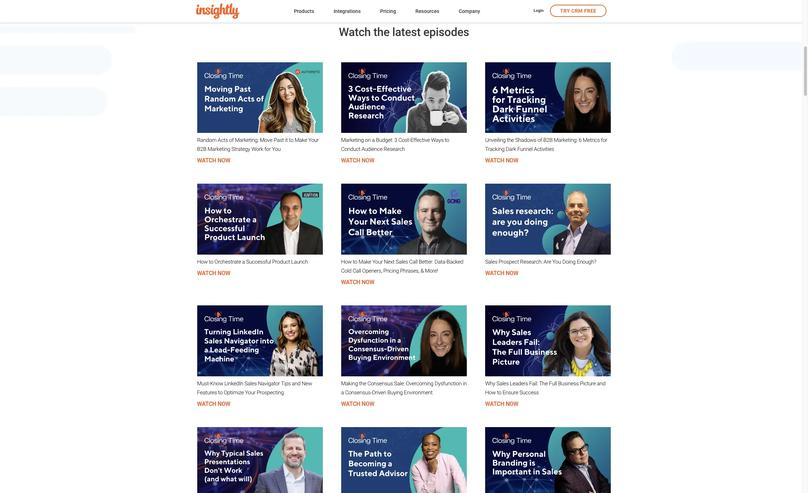 Task type: vqa. For each thing, say whether or not it's contained in the screenshot.
bottommost Make
yes



Task type: locate. For each thing, give the bounding box(es) containing it.
to left ensure
[[497, 389, 502, 396]]

the down pricing link
[[374, 25, 390, 39]]

0 horizontal spatial marketing
[[208, 146, 230, 153]]

research
[[384, 146, 405, 153]]

watch now down cold
[[341, 279, 375, 286]]

the up consensus-
[[359, 380, 367, 387]]

2 horizontal spatial the
[[507, 137, 514, 144]]

your up "openers,"
[[373, 259, 383, 265]]

watch now link for unveiling the shadows of b2b marketing: 6 metrics for tracking dark funnel activities
[[486, 157, 519, 164]]

now down orchestrate
[[218, 270, 231, 277]]

on
[[365, 137, 371, 144]]

watch now link
[[197, 157, 231, 164], [341, 157, 375, 164], [486, 157, 519, 164], [197, 270, 231, 277], [486, 270, 519, 277], [341, 279, 375, 286], [197, 400, 231, 407], [341, 400, 375, 407], [486, 400, 519, 407]]

pricing
[[381, 8, 396, 14], [384, 268, 399, 274]]

1 horizontal spatial your
[[309, 137, 319, 144]]

marketing down acts
[[208, 146, 230, 153]]

watch now link down features
[[197, 400, 231, 407]]

consensus-
[[345, 389, 372, 396]]

watch now for making the consensus sale: overcoming dysfunction in a consensus-driven buying environment
[[341, 400, 375, 407]]

watch
[[197, 157, 216, 164], [341, 157, 361, 164], [486, 157, 505, 164], [197, 270, 216, 277], [486, 270, 505, 277], [341, 279, 361, 286], [197, 400, 216, 407], [341, 400, 361, 407], [486, 400, 505, 407]]

watch now down consensus-
[[341, 400, 375, 407]]

2 of from the left
[[538, 137, 543, 144]]

watch down features
[[197, 400, 216, 407]]

1 vertical spatial marketing
[[208, 146, 230, 153]]

2 horizontal spatial how
[[486, 389, 496, 396]]

0 horizontal spatial a
[[242, 259, 245, 265]]

how to orchestrate a successful product launch
[[197, 259, 308, 265]]

1 horizontal spatial the
[[374, 25, 390, 39]]

unveiling the shadows of b2b marketing: 6 metrics for tracking dark funnel activities
[[486, 137, 608, 153]]

a down making
[[341, 389, 344, 396]]

now for make
[[362, 279, 375, 286]]

sales up the phrases,
[[396, 259, 408, 265]]

for inside "random acts of marketing: move past it to make your b2b marketing strategy work for you"
[[265, 146, 271, 153]]

0 vertical spatial marketing
[[341, 137, 364, 144]]

of up activities
[[538, 137, 543, 144]]

watch down cold
[[341, 279, 361, 286]]

episode 40 image
[[341, 306, 467, 376]]

watch now down prospect
[[486, 270, 519, 277]]

0 vertical spatial call
[[410, 259, 418, 265]]

6
[[579, 137, 582, 144]]

3
[[395, 137, 398, 144]]

strategy
[[232, 146, 250, 153]]

2 and from the left
[[597, 380, 606, 387]]

0 vertical spatial you
[[272, 146, 281, 153]]

watch for unveiling the shadows of b2b marketing: 6 metrics for tracking dark funnel activities
[[486, 157, 505, 164]]

resources link
[[416, 7, 440, 16]]

watch down ensure
[[486, 400, 505, 407]]

0 horizontal spatial how
[[197, 259, 208, 265]]

watch now down features
[[197, 400, 231, 407]]

sales inside how to make your next sales call better: data-backed cold call openers, pricing phrases, & more!
[[396, 259, 408, 265]]

b2b down random
[[197, 146, 207, 153]]

0 vertical spatial a
[[372, 137, 375, 144]]

2 horizontal spatial your
[[373, 259, 383, 265]]

backed
[[447, 259, 464, 265]]

a left successful
[[242, 259, 245, 265]]

make
[[295, 137, 307, 144], [359, 259, 371, 265]]

how left orchestrate
[[197, 259, 208, 265]]

sales prospect research: are you doing enough?
[[486, 259, 597, 265]]

to down know
[[218, 389, 223, 396]]

watch now link for how to make your next sales call better: data-backed cold call openers, pricing phrases, & more!
[[341, 279, 375, 286]]

1 horizontal spatial how
[[341, 259, 352, 265]]

2 vertical spatial your
[[245, 389, 256, 396]]

2 vertical spatial a
[[341, 389, 344, 396]]

you right the are
[[553, 259, 562, 265]]

1 horizontal spatial b2b
[[544, 137, 553, 144]]

cold
[[341, 268, 352, 274]]

0 horizontal spatial marketing:
[[235, 137, 259, 144]]

to right it
[[289, 137, 294, 144]]

sales inside must-know linkedin sales navigator tips and new features to optimize your prospecting
[[245, 380, 257, 387]]

free
[[585, 8, 597, 14]]

prospecting
[[257, 389, 284, 396]]

how up cold
[[341, 259, 352, 265]]

1 horizontal spatial make
[[359, 259, 371, 265]]

insightly logo image
[[196, 3, 240, 19]]

watch down tracking
[[486, 157, 505, 164]]

episode 75 image
[[197, 184, 323, 255]]

of right acts
[[229, 137, 234, 144]]

watch now link down prospect
[[486, 270, 519, 277]]

making the consensus sale: overcoming dysfunction in a consensus-driven buying environment
[[341, 380, 467, 396]]

now down consensus-
[[362, 400, 375, 407]]

watch down prospect
[[486, 270, 505, 277]]

to right ways
[[445, 137, 450, 144]]

make inside how to make your next sales call better: data-backed cold call openers, pricing phrases, & more!
[[359, 259, 371, 265]]

how down why
[[486, 389, 496, 396]]

products link
[[294, 7, 314, 16]]

the inside unveiling the shadows of b2b marketing: 6 metrics for tracking dark funnel activities
[[507, 137, 514, 144]]

environment
[[404, 389, 433, 396]]

move
[[260, 137, 273, 144]]

1 horizontal spatial marketing
[[341, 137, 364, 144]]

make right it
[[295, 137, 307, 144]]

0 horizontal spatial your
[[245, 389, 256, 396]]

products
[[294, 8, 314, 14]]

your right optimize
[[245, 389, 256, 396]]

watch now for must-know linkedin sales navigator tips and new features to optimize your prospecting
[[197, 400, 231, 407]]

your right it
[[309, 137, 319, 144]]

marketing: up strategy
[[235, 137, 259, 144]]

&
[[421, 268, 424, 274]]

1 horizontal spatial you
[[553, 259, 562, 265]]

research:
[[521, 259, 543, 265]]

watch now down tracking
[[486, 157, 519, 164]]

the for shadows
[[507, 137, 514, 144]]

past
[[274, 137, 284, 144]]

for down move
[[265, 146, 271, 153]]

watch now for random acts of marketing: move past it to make your b2b marketing strategy work for you
[[197, 157, 231, 164]]

1 horizontal spatial marketing:
[[554, 137, 578, 144]]

linkedin
[[225, 380, 244, 387]]

watch now down conduct
[[341, 157, 375, 164]]

1 vertical spatial b2b
[[197, 146, 207, 153]]

you
[[272, 146, 281, 153], [553, 259, 562, 265]]

1 horizontal spatial of
[[538, 137, 543, 144]]

pricing up watch the latest episodes
[[381, 8, 396, 14]]

0 horizontal spatial and
[[292, 380, 301, 387]]

how for how to orchestrate a successful product launch
[[197, 259, 208, 265]]

your inside must-know linkedin sales navigator tips and new features to optimize your prospecting
[[245, 389, 256, 396]]

pricing down next
[[384, 268, 399, 274]]

b2b up activities
[[544, 137, 553, 144]]

your inside "random acts of marketing: move past it to make your b2b marketing strategy work for you"
[[309, 137, 319, 144]]

2 vertical spatial the
[[359, 380, 367, 387]]

the for latest
[[374, 25, 390, 39]]

watch down random
[[197, 157, 216, 164]]

1 horizontal spatial for
[[602, 137, 608, 144]]

2 marketing: from the left
[[554, 137, 578, 144]]

activities
[[534, 146, 555, 153]]

and inside must-know linkedin sales navigator tips and new features to optimize your prospecting
[[292, 380, 301, 387]]

to left orchestrate
[[209, 259, 214, 265]]

watch now
[[197, 157, 231, 164], [341, 157, 375, 164], [486, 157, 519, 164], [197, 270, 231, 277], [486, 270, 519, 277], [341, 279, 375, 286], [197, 400, 231, 407], [341, 400, 375, 407], [486, 400, 519, 407]]

and right tips
[[292, 380, 301, 387]]

watch now down orchestrate
[[197, 270, 231, 277]]

how inside how to make your next sales call better: data-backed cold call openers, pricing phrases, & more!
[[341, 259, 352, 265]]

b2b inside unveiling the shadows of b2b marketing: 6 metrics for tracking dark funnel activities
[[544, 137, 553, 144]]

now down dark
[[506, 157, 519, 164]]

0 horizontal spatial b2b
[[197, 146, 207, 153]]

a
[[372, 137, 375, 144], [242, 259, 245, 265], [341, 389, 344, 396]]

0 horizontal spatial for
[[265, 146, 271, 153]]

login
[[534, 8, 544, 13]]

0 vertical spatial your
[[309, 137, 319, 144]]

to
[[289, 137, 294, 144], [445, 137, 450, 144], [209, 259, 214, 265], [353, 259, 358, 265], [218, 389, 223, 396], [497, 389, 502, 396]]

1 and from the left
[[292, 380, 301, 387]]

the up dark
[[507, 137, 514, 144]]

marketing up conduct
[[341, 137, 364, 144]]

to inside how to make your next sales call better: data-backed cold call openers, pricing phrases, & more!
[[353, 259, 358, 265]]

now down optimize
[[218, 400, 231, 407]]

sales right linkedin
[[245, 380, 257, 387]]

1 vertical spatial your
[[373, 259, 383, 265]]

now down ensure
[[506, 400, 519, 407]]

1 vertical spatial make
[[359, 259, 371, 265]]

watch down conduct
[[341, 157, 361, 164]]

features
[[197, 389, 217, 396]]

company link
[[459, 7, 481, 16]]

your
[[309, 137, 319, 144], [373, 259, 383, 265], [245, 389, 256, 396]]

overcoming
[[406, 380, 434, 387]]

0 horizontal spatial call
[[353, 268, 361, 274]]

latest
[[393, 25, 421, 39]]

work
[[252, 146, 263, 153]]

0 vertical spatial make
[[295, 137, 307, 144]]

0 horizontal spatial make
[[295, 137, 307, 144]]

watch now link down conduct
[[341, 157, 375, 164]]

a right on
[[372, 137, 375, 144]]

now
[[218, 157, 231, 164], [362, 157, 375, 164], [506, 157, 519, 164], [218, 270, 231, 277], [506, 270, 519, 277], [362, 279, 375, 286], [218, 400, 231, 407], [362, 400, 375, 407], [506, 400, 519, 407]]

now down prospect
[[506, 270, 519, 277]]

1 of from the left
[[229, 137, 234, 144]]

sales up ensure
[[497, 380, 509, 387]]

for right metrics
[[602, 137, 608, 144]]

and right "picture"
[[597, 380, 606, 387]]

budget:
[[376, 137, 393, 144]]

for
[[602, 137, 608, 144], [265, 146, 271, 153]]

call right cold
[[353, 268, 361, 274]]

make up "openers,"
[[359, 259, 371, 265]]

better:
[[419, 259, 434, 265]]

watch now down random
[[197, 157, 231, 164]]

1 vertical spatial pricing
[[384, 268, 399, 274]]

watch now for sales prospect research: are you doing enough?
[[486, 270, 519, 277]]

watch now link down tracking
[[486, 157, 519, 164]]

watch now link for making the consensus sale: overcoming dysfunction in a consensus-driven buying environment
[[341, 400, 375, 407]]

b2b
[[544, 137, 553, 144], [197, 146, 207, 153]]

1 vertical spatial for
[[265, 146, 271, 153]]

1 horizontal spatial a
[[341, 389, 344, 396]]

why
[[486, 380, 496, 387]]

0 vertical spatial the
[[374, 25, 390, 39]]

to inside why sales leaders fail: the full business picture and how to ensure success
[[497, 389, 502, 396]]

0 horizontal spatial of
[[229, 137, 234, 144]]

watch down consensus-
[[341, 400, 361, 407]]

sale:
[[394, 380, 405, 387]]

2 horizontal spatial a
[[372, 137, 375, 144]]

watch the latest episodes
[[339, 25, 470, 39]]

you down past
[[272, 146, 281, 153]]

effective
[[411, 137, 430, 144]]

watch now for how to make your next sales call better: data-backed cold call openers, pricing phrases, & more!
[[341, 279, 375, 286]]

1 vertical spatial a
[[242, 259, 245, 265]]

watch now link for marketing on a budget: 3 cost-effective ways to conduct audience research
[[341, 157, 375, 164]]

now down acts
[[218, 157, 231, 164]]

1 marketing: from the left
[[235, 137, 259, 144]]

marketing: left '6'
[[554, 137, 578, 144]]

now for linkedin
[[218, 400, 231, 407]]

now down "openers,"
[[362, 279, 375, 286]]

and inside why sales leaders fail: the full business picture and how to ensure success
[[597, 380, 606, 387]]

now for consensus
[[362, 400, 375, 407]]

1 vertical spatial you
[[553, 259, 562, 265]]

tracking
[[486, 146, 505, 153]]

to left next
[[353, 259, 358, 265]]

now down the audience
[[362, 157, 375, 164]]

watch down orchestrate
[[197, 270, 216, 277]]

dark
[[506, 146, 517, 153]]

marketing on a budget: 3 cost-effective ways to conduct audience research
[[341, 137, 450, 153]]

must-know linkedin sales navigator tips and new features to optimize your prospecting
[[197, 380, 312, 396]]

watch now link down ensure
[[486, 400, 519, 407]]

to inside marketing on a budget: 3 cost-effective ways to conduct audience research
[[445, 137, 450, 144]]

watch for must-know linkedin sales navigator tips and new features to optimize your prospecting
[[197, 400, 216, 407]]

cost-
[[399, 137, 411, 144]]

call up the phrases,
[[410, 259, 418, 265]]

the inside making the consensus sale: overcoming dysfunction in a consensus-driven buying environment
[[359, 380, 367, 387]]

marketing:
[[235, 137, 259, 144], [554, 137, 578, 144]]

1 vertical spatial the
[[507, 137, 514, 144]]

1 horizontal spatial and
[[597, 380, 606, 387]]

0 vertical spatial b2b
[[544, 137, 553, 144]]

watch now down ensure
[[486, 400, 519, 407]]

crm
[[572, 8, 583, 14]]

watch now link down random
[[197, 157, 231, 164]]

how
[[197, 259, 208, 265], [341, 259, 352, 265], [486, 389, 496, 396]]

a inside marketing on a budget: 3 cost-effective ways to conduct audience research
[[372, 137, 375, 144]]

0 horizontal spatial the
[[359, 380, 367, 387]]

watch now link down cold
[[341, 279, 375, 286]]

and
[[292, 380, 301, 387], [597, 380, 606, 387]]

0 horizontal spatial you
[[272, 146, 281, 153]]

the
[[374, 25, 390, 39], [507, 137, 514, 144], [359, 380, 367, 387]]

watch now link down consensus-
[[341, 400, 375, 407]]

watch for making the consensus sale: overcoming dysfunction in a consensus-driven buying environment
[[341, 400, 361, 407]]

watch now link down orchestrate
[[197, 270, 231, 277]]

0 vertical spatial for
[[602, 137, 608, 144]]

episode 76 image
[[486, 62, 612, 133]]



Task type: describe. For each thing, give the bounding box(es) containing it.
try crm free link
[[551, 5, 607, 17]]

ensure
[[503, 389, 519, 396]]

marketing inside marketing on a budget: 3 cost-effective ways to conduct audience research
[[341, 137, 364, 144]]

episodes
[[424, 25, 470, 39]]

you inside "random acts of marketing: move past it to make your b2b marketing strategy work for you"
[[272, 146, 281, 153]]

episode 72 image
[[197, 306, 323, 376]]

episode 71 image
[[341, 427, 467, 493]]

random acts of marketing: move past it to make your b2b marketing strategy work for you
[[197, 137, 319, 153]]

episode 73 image
[[486, 184, 612, 255]]

ways
[[431, 137, 444, 144]]

unveiling
[[486, 137, 506, 144]]

random
[[197, 137, 217, 144]]

why sales leaders fail: the full business picture and how to ensure success
[[486, 380, 606, 396]]

resources
[[416, 8, 440, 14]]

watch for why sales leaders fail: the full business picture and how to ensure success
[[486, 400, 505, 407]]

success
[[520, 389, 539, 396]]

watch now link for how to orchestrate a successful product launch
[[197, 270, 231, 277]]

watch now link for sales prospect research: are you doing enough?
[[486, 270, 519, 277]]

openers,
[[363, 268, 382, 274]]

watch for random acts of marketing: move past it to make your b2b marketing strategy work for you
[[197, 157, 216, 164]]

making
[[341, 380, 358, 387]]

acts
[[218, 137, 228, 144]]

your inside how to make your next sales call better: data-backed cold call openers, pricing phrases, & more!
[[373, 259, 383, 265]]

how inside why sales leaders fail: the full business picture and how to ensure success
[[486, 389, 496, 396]]

orchestrate
[[215, 259, 241, 265]]

launch
[[291, 259, 308, 265]]

conduct
[[341, 146, 361, 153]]

integrations link
[[334, 7, 361, 16]]

fail:
[[530, 380, 539, 387]]

try crm free
[[561, 8, 597, 14]]

to inside "random acts of marketing: move past it to make your b2b marketing strategy work for you"
[[289, 137, 294, 144]]

of inside unveiling the shadows of b2b marketing: 6 metrics for tracking dark funnel activities
[[538, 137, 543, 144]]

know
[[210, 380, 223, 387]]

dysfunction
[[435, 380, 462, 387]]

full
[[549, 380, 557, 387]]

watch now for unveiling the shadows of b2b marketing: 6 metrics for tracking dark funnel activities
[[486, 157, 519, 164]]

marketing inside "random acts of marketing: move past it to make your b2b marketing strategy work for you"
[[208, 146, 230, 153]]

try
[[561, 8, 570, 14]]

for inside unveiling the shadows of b2b marketing: 6 metrics for tracking dark funnel activities
[[602, 137, 608, 144]]

try crm free button
[[551, 5, 607, 17]]

of inside "random acts of marketing: move past it to make your b2b marketing strategy work for you"
[[229, 137, 234, 144]]

product
[[272, 259, 290, 265]]

watch now for how to orchestrate a successful product launch
[[197, 270, 231, 277]]

sales left prospect
[[486, 259, 498, 265]]

the
[[540, 380, 548, 387]]

audience
[[362, 146, 383, 153]]

watch now link for must-know linkedin sales navigator tips and new features to optimize your prospecting
[[197, 400, 231, 407]]

insightly logo link
[[196, 3, 283, 19]]

episode 74 image
[[341, 184, 467, 255]]

data-
[[435, 259, 447, 265]]

make inside "random acts of marketing: move past it to make your b2b marketing strategy work for you"
[[295, 137, 307, 144]]

funnel
[[518, 146, 533, 153]]

successful
[[246, 259, 271, 265]]

pricing inside how to make your next sales call better: data-backed cold call openers, pricing phrases, & more!
[[384, 268, 399, 274]]

episode 78 image
[[197, 62, 323, 133]]

now for leaders
[[506, 400, 519, 407]]

integrations
[[334, 8, 361, 14]]

optimize
[[224, 389, 244, 396]]

login link
[[534, 8, 544, 14]]

episode 77 image
[[341, 62, 467, 133]]

to inside must-know linkedin sales navigator tips and new features to optimize your prospecting
[[218, 389, 223, 396]]

b2b inside "random acts of marketing: move past it to make your b2b marketing strategy work for you"
[[197, 146, 207, 153]]

are
[[544, 259, 552, 265]]

new
[[302, 380, 312, 387]]

0 vertical spatial pricing
[[381, 8, 396, 14]]

now for research:
[[506, 270, 519, 277]]

driven
[[372, 389, 387, 396]]

watch now for marketing on a budget: 3 cost-effective ways to conduct audience research
[[341, 157, 375, 164]]

marketing: inside unveiling the shadows of b2b marketing: 6 metrics for tracking dark funnel activities
[[554, 137, 578, 144]]

tips
[[281, 380, 291, 387]]

1 vertical spatial call
[[353, 268, 361, 274]]

navigator
[[258, 380, 280, 387]]

how for how to make your next sales call better: data-backed cold call openers, pricing phrases, & more!
[[341, 259, 352, 265]]

now for orchestrate
[[218, 270, 231, 277]]

leaders
[[510, 380, 528, 387]]

it
[[285, 137, 288, 144]]

business
[[559, 380, 579, 387]]

must-
[[197, 380, 210, 387]]

now for shadows
[[506, 157, 519, 164]]

watch now link for random acts of marketing: move past it to make your b2b marketing strategy work for you
[[197, 157, 231, 164]]

marketing: inside "random acts of marketing: move past it to make your b2b marketing strategy work for you"
[[235, 137, 259, 144]]

now for a
[[362, 157, 375, 164]]

metrics
[[583, 137, 600, 144]]

watch for how to make your next sales call better: data-backed cold call openers, pricing phrases, & more!
[[341, 279, 361, 286]]

shadows
[[516, 137, 537, 144]]

episode 35 image
[[486, 306, 612, 376]]

doing
[[563, 259, 576, 265]]

sales inside why sales leaders fail: the full business picture and how to ensure success
[[497, 380, 509, 387]]

watch
[[339, 25, 371, 39]]

episode 33 image
[[486, 427, 612, 493]]

now for of
[[218, 157, 231, 164]]

watch for sales prospect research: are you doing enough?
[[486, 270, 505, 277]]

prospect
[[499, 259, 519, 265]]

phrases,
[[400, 268, 420, 274]]

consensus
[[368, 380, 393, 387]]

how to make your next sales call better: data-backed cold call openers, pricing phrases, & more!
[[341, 259, 464, 274]]

company
[[459, 8, 481, 14]]

in
[[463, 380, 467, 387]]

more!
[[425, 268, 438, 274]]

the for consensus
[[359, 380, 367, 387]]

watch for how to orchestrate a successful product launch
[[197, 270, 216, 277]]

watch now for why sales leaders fail: the full business picture and how to ensure success
[[486, 400, 519, 407]]

watch for marketing on a budget: 3 cost-effective ways to conduct audience research
[[341, 157, 361, 164]]

picture
[[580, 380, 596, 387]]

enough?
[[577, 259, 597, 265]]

episode 34 image
[[197, 427, 323, 493]]

pricing link
[[381, 7, 396, 16]]

a inside making the consensus sale: overcoming dysfunction in a consensus-driven buying environment
[[341, 389, 344, 396]]

1 horizontal spatial call
[[410, 259, 418, 265]]

next
[[384, 259, 395, 265]]

watch now link for why sales leaders fail: the full business picture and how to ensure success
[[486, 400, 519, 407]]

buying
[[388, 389, 403, 396]]



